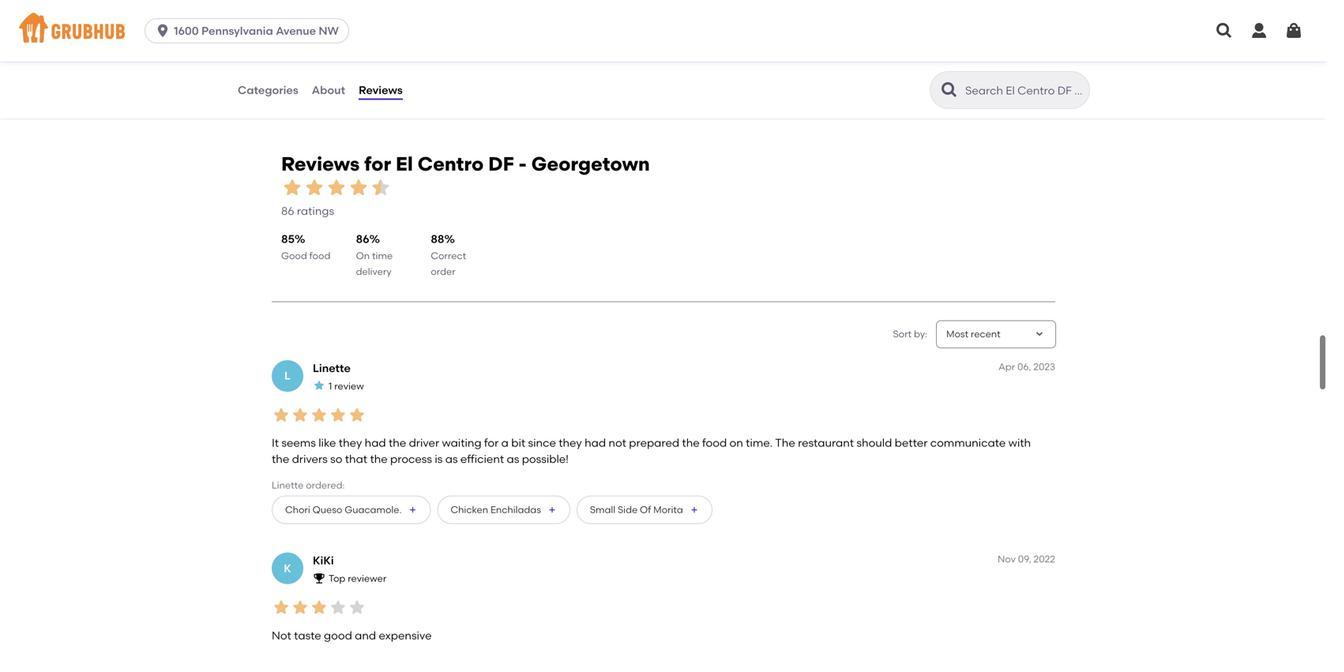 Task type: vqa. For each thing, say whether or not it's contained in the screenshot.
the On
yes



Task type: describe. For each thing, give the bounding box(es) containing it.
min inside 20–35 min $0.49 delivery
[[855, 52, 872, 64]]

$0.49
[[825, 66, 848, 78]]

driver
[[409, 436, 439, 450]]

62 ratings
[[1015, 69, 1068, 83]]

25–40 for 275 ratings
[[260, 52, 288, 64]]

not taste good and expensive
[[272, 629, 432, 642]]

good
[[324, 629, 352, 642]]

linette for linette
[[313, 361, 351, 375]]

chicken enchiladas button
[[437, 496, 570, 524]]

chori queso guacamole. button
[[272, 496, 431, 524]]

prepared
[[629, 436, 680, 450]]

avenue
[[276, 24, 316, 38]]

ratings for 62 ratings
[[1030, 69, 1068, 83]]

86 ratings
[[281, 204, 334, 218]]

centro
[[418, 152, 484, 175]]

20–35 min $0.49 delivery
[[825, 52, 886, 78]]

reviews for reviews
[[359, 83, 403, 97]]

1 had from the left
[[365, 436, 386, 450]]

like
[[319, 436, 336, 450]]

delivery for 20–35 min $0.49 delivery
[[851, 66, 886, 78]]

Sort by: field
[[947, 327, 1001, 341]]

georgetown
[[532, 152, 650, 175]]

waiting
[[442, 436, 482, 450]]

reviewer
[[348, 573, 387, 585]]

208 ratings
[[726, 69, 785, 83]]

plus icon image for chori queso guacamole.
[[408, 505, 418, 515]]

that
[[345, 452, 368, 466]]

correct
[[431, 250, 466, 261]]

food inside it seems like they had the driver waiting for a bit since they had not prepared the food on time. the restaurant should better communicate with the drivers so that the process is as efficient as possible!
[[703, 436, 727, 450]]

should
[[857, 436, 892, 450]]

expensive
[[379, 629, 432, 642]]

1600 pennsylvania avenue nw button
[[145, 18, 356, 43]]

chori
[[285, 504, 310, 516]]

the
[[775, 436, 796, 450]]

df
[[488, 152, 514, 175]]

the right the prepared
[[682, 436, 700, 450]]

2 as from the left
[[507, 452, 519, 466]]

208
[[726, 69, 745, 83]]

nw
[[319, 24, 339, 38]]

apr
[[999, 361, 1016, 372]]

delivery for 86 on time delivery
[[356, 266, 392, 277]]

2022
[[1034, 554, 1056, 565]]

side
[[618, 504, 638, 516]]

small side of morita
[[590, 504, 683, 516]]

reviews button
[[358, 62, 404, 119]]

1 they from the left
[[339, 436, 362, 450]]

plus icon image for chicken enchiladas
[[548, 505, 557, 515]]

the right that
[[370, 452, 388, 466]]

nov
[[998, 554, 1016, 565]]

sort
[[893, 328, 912, 340]]

linette for linette ordered:
[[272, 479, 304, 491]]

sort by:
[[893, 328, 928, 340]]

pennsylvania
[[201, 24, 273, 38]]

top reviewer
[[329, 573, 387, 585]]

86 for 86 on time delivery
[[356, 232, 369, 246]]

communicate
[[931, 436, 1006, 450]]

25–40 for 208 ratings
[[542, 52, 570, 64]]

queso
[[313, 504, 342, 516]]

85
[[281, 232, 295, 246]]

85 good food
[[281, 232, 331, 261]]

and
[[355, 629, 376, 642]]

kiki
[[313, 554, 334, 567]]

min for 275 ratings
[[290, 52, 307, 64]]

delivery for 25–40 min $2.49 delivery
[[285, 66, 321, 78]]

linette ordered:
[[272, 479, 345, 491]]

not
[[272, 629, 291, 642]]

1
[[329, 380, 332, 392]]

taco
[[260, 12, 290, 27]]

bowls
[[282, 32, 309, 44]]

seems
[[282, 436, 316, 450]]

taste
[[294, 629, 321, 642]]

review
[[334, 380, 364, 392]]

time
[[372, 250, 393, 261]]

process
[[390, 452, 432, 466]]

main navigation navigation
[[0, 0, 1328, 62]]



Task type: locate. For each thing, give the bounding box(es) containing it.
chori queso guacamole.
[[285, 504, 402, 516]]

as right is
[[446, 452, 458, 466]]

min inside 25–40 min $1.49 delivery
[[572, 52, 589, 64]]

2 they from the left
[[559, 436, 582, 450]]

the down it
[[272, 452, 289, 466]]

-
[[519, 152, 527, 175]]

1 horizontal spatial as
[[507, 452, 519, 466]]

plus icon image inside small side of morita button
[[690, 505, 699, 515]]

plus icon image inside the chicken enchiladas button
[[548, 505, 557, 515]]

0 horizontal spatial 25–40
[[260, 52, 288, 64]]

1 horizontal spatial min
[[572, 52, 589, 64]]

1 min from the left
[[290, 52, 307, 64]]

ratings for 208 ratings
[[748, 69, 785, 83]]

1 horizontal spatial 25–40
[[542, 52, 570, 64]]

categories
[[238, 83, 298, 97]]

order
[[431, 266, 456, 277]]

$2.49
[[260, 66, 283, 78]]

86 for 86 ratings
[[281, 204, 294, 218]]

1 vertical spatial for
[[484, 436, 499, 450]]

1 horizontal spatial had
[[585, 436, 606, 450]]

88
[[431, 232, 444, 246]]

3 min from the left
[[855, 52, 872, 64]]

0 horizontal spatial min
[[290, 52, 307, 64]]

is
[[435, 452, 443, 466]]

plus icon image
[[408, 505, 418, 515], [548, 505, 557, 515], [690, 505, 699, 515]]

reviews right the "about"
[[359, 83, 403, 97]]

ratings for 86 ratings
[[297, 204, 334, 218]]

plus icon image inside "chori queso guacamole." "button"
[[408, 505, 418, 515]]

svg image
[[1215, 21, 1234, 40], [1250, 21, 1269, 40], [1285, 21, 1304, 40], [155, 23, 171, 39]]

plus icon image right guacamole. at the bottom left of page
[[408, 505, 418, 515]]

by:
[[914, 328, 928, 340]]

on
[[730, 436, 743, 450]]

better
[[895, 436, 928, 450]]

1600
[[174, 24, 199, 38]]

not
[[609, 436, 627, 450]]

0 vertical spatial food
[[310, 250, 331, 261]]

of
[[640, 504, 651, 516]]

trophy icon image
[[313, 572, 326, 585]]

86
[[281, 204, 294, 218], [356, 232, 369, 246]]

reviews
[[359, 83, 403, 97], [281, 152, 360, 175]]

Search El Centro DF - Georgetown search field
[[964, 83, 1085, 98]]

86 inside the 86 on time delivery
[[356, 232, 369, 246]]

86 up 85
[[281, 204, 294, 218]]

small
[[590, 504, 616, 516]]

3 plus icon image from the left
[[690, 505, 699, 515]]

1600 pennsylvania avenue nw
[[174, 24, 339, 38]]

1 25–40 from the left
[[260, 52, 288, 64]]

0 horizontal spatial linette
[[272, 479, 304, 491]]

they up that
[[339, 436, 362, 450]]

86 up on
[[356, 232, 369, 246]]

delivery right '$1.49'
[[566, 66, 601, 78]]

so
[[330, 452, 343, 466]]

k
[[284, 562, 291, 575]]

2 horizontal spatial min
[[855, 52, 872, 64]]

as
[[446, 452, 458, 466], [507, 452, 519, 466]]

1 as from the left
[[446, 452, 458, 466]]

88 correct order
[[431, 232, 466, 277]]

ratings right 275
[[466, 69, 503, 83]]

they right since
[[559, 436, 582, 450]]

0 vertical spatial reviews
[[359, 83, 403, 97]]

275 ratings
[[445, 69, 503, 83]]

2 horizontal spatial plus icon image
[[690, 505, 699, 515]]

275
[[445, 69, 463, 83]]

efficient
[[461, 452, 504, 466]]

bell
[[294, 12, 316, 27]]

0 horizontal spatial had
[[365, 436, 386, 450]]

chicken enchiladas
[[451, 504, 541, 516]]

subscription pass image
[[260, 32, 276, 45]]

0 vertical spatial linette
[[313, 361, 351, 375]]

25–40 inside 25–40 min $2.49 delivery
[[260, 52, 288, 64]]

0 horizontal spatial as
[[446, 452, 458, 466]]

min inside 25–40 min $2.49 delivery
[[290, 52, 307, 64]]

taco bell link
[[260, 10, 503, 28]]

food inside 85 good food
[[310, 250, 331, 261]]

06,
[[1018, 361, 1032, 372]]

0 horizontal spatial for
[[364, 152, 391, 175]]

plus icon image right the "morita"
[[690, 505, 699, 515]]

svg image inside 1600 pennsylvania avenue nw button
[[155, 23, 171, 39]]

search icon image
[[940, 81, 959, 100]]

ratings up 85 good food at left top
[[297, 204, 334, 218]]

2023
[[1034, 361, 1056, 372]]

1 horizontal spatial they
[[559, 436, 582, 450]]

with
[[1009, 436, 1031, 450]]

0 horizontal spatial they
[[339, 436, 362, 450]]

as down bit
[[507, 452, 519, 466]]

ordered:
[[306, 479, 345, 491]]

2 25–40 from the left
[[542, 52, 570, 64]]

2 plus icon image from the left
[[548, 505, 557, 515]]

most recent
[[947, 328, 1001, 340]]

ratings
[[466, 69, 503, 83], [748, 69, 785, 83], [1030, 69, 1068, 83], [297, 204, 334, 218]]

food right the good on the left top of page
[[310, 250, 331, 261]]

62
[[1015, 69, 1028, 83]]

delivery for 25–40 min $1.49 delivery
[[566, 66, 601, 78]]

reviews inside button
[[359, 83, 403, 97]]

delivery inside 20–35 min $0.49 delivery
[[851, 66, 886, 78]]

the up process
[[389, 436, 406, 450]]

min
[[290, 52, 307, 64], [572, 52, 589, 64], [855, 52, 872, 64]]

plus icon image for small side of morita
[[690, 505, 699, 515]]

ratings right 62
[[1030, 69, 1068, 83]]

1 review
[[329, 380, 364, 392]]

most
[[947, 328, 969, 340]]

for left el
[[364, 152, 391, 175]]

delivery down the time
[[356, 266, 392, 277]]

25–40 up $2.49
[[260, 52, 288, 64]]

a
[[502, 436, 509, 450]]

for inside it seems like they had the driver waiting for a bit since they had not prepared the food on time. the restaurant should better communicate with the drivers so that the process is as efficient as possible!
[[484, 436, 499, 450]]

star icon image
[[440, 52, 452, 64], [452, 52, 465, 64], [465, 52, 478, 64], [478, 52, 490, 64], [478, 52, 490, 64], [490, 52, 503, 64], [722, 52, 735, 64], [735, 52, 747, 64], [747, 52, 760, 64], [760, 52, 773, 64], [760, 52, 773, 64], [773, 52, 785, 64], [1004, 52, 1017, 64], [1017, 52, 1030, 64], [1030, 52, 1042, 64], [1042, 52, 1055, 64], [1055, 52, 1068, 64], [1055, 52, 1068, 64], [281, 177, 303, 199], [303, 177, 326, 199], [326, 177, 348, 199], [348, 177, 370, 199], [370, 177, 392, 199], [370, 177, 392, 199], [313, 379, 326, 392], [272, 406, 291, 425], [291, 406, 310, 425], [310, 406, 329, 425], [329, 406, 348, 425], [348, 406, 367, 425], [272, 598, 291, 617], [291, 598, 310, 617], [310, 598, 329, 617], [329, 598, 348, 617], [348, 598, 367, 617]]

delivery right $0.49
[[851, 66, 886, 78]]

delivery inside 25–40 min $1.49 delivery
[[566, 66, 601, 78]]

enchiladas
[[491, 504, 541, 516]]

25–40 min $2.49 delivery
[[260, 52, 321, 78]]

min for 208 ratings
[[572, 52, 589, 64]]

food
[[310, 250, 331, 261], [703, 436, 727, 450]]

drivers
[[292, 452, 328, 466]]

1 plus icon image from the left
[[408, 505, 418, 515]]

delivery inside the 86 on time delivery
[[356, 266, 392, 277]]

it
[[272, 436, 279, 450]]

1 vertical spatial linette
[[272, 479, 304, 491]]

0 vertical spatial 86
[[281, 204, 294, 218]]

for left a
[[484, 436, 499, 450]]

0 horizontal spatial food
[[310, 250, 331, 261]]

restaurant
[[798, 436, 854, 450]]

1 vertical spatial 86
[[356, 232, 369, 246]]

el
[[396, 152, 413, 175]]

for
[[364, 152, 391, 175], [484, 436, 499, 450]]

25–40 min $1.49 delivery
[[542, 52, 601, 78]]

possible!
[[522, 452, 569, 466]]

0 horizontal spatial plus icon image
[[408, 505, 418, 515]]

09,
[[1018, 554, 1032, 565]]

25–40 inside 25–40 min $1.49 delivery
[[542, 52, 570, 64]]

taco bell
[[260, 12, 316, 27]]

nov 09, 2022
[[998, 554, 1056, 565]]

0 horizontal spatial 86
[[281, 204, 294, 218]]

2 min from the left
[[572, 52, 589, 64]]

had up that
[[365, 436, 386, 450]]

plus icon image right enchiladas
[[548, 505, 557, 515]]

$1.49
[[542, 66, 564, 78]]

reviews for reviews for el centro df - georgetown
[[281, 152, 360, 175]]

recent
[[971, 328, 1001, 340]]

1 horizontal spatial linette
[[313, 361, 351, 375]]

1 vertical spatial food
[[703, 436, 727, 450]]

1 horizontal spatial plus icon image
[[548, 505, 557, 515]]

1 horizontal spatial food
[[703, 436, 727, 450]]

chicken
[[451, 504, 488, 516]]

reviews up 86 ratings
[[281, 152, 360, 175]]

ratings right 208
[[748, 69, 785, 83]]

0 vertical spatial for
[[364, 152, 391, 175]]

top
[[329, 573, 346, 585]]

time.
[[746, 436, 773, 450]]

had
[[365, 436, 386, 450], [585, 436, 606, 450]]

25–40 up '$1.49'
[[542, 52, 570, 64]]

guacamole.
[[345, 504, 402, 516]]

2 had from the left
[[585, 436, 606, 450]]

1 horizontal spatial for
[[484, 436, 499, 450]]

food left on
[[703, 436, 727, 450]]

linette up chori
[[272, 479, 304, 491]]

86 on time delivery
[[356, 232, 393, 277]]

bit
[[511, 436, 526, 450]]

had left not
[[585, 436, 606, 450]]

it seems like they had the driver waiting for a bit since they had not prepared the food on time. the restaurant should better communicate with the drivers so that the process is as efficient as possible!
[[272, 436, 1031, 466]]

about
[[312, 83, 345, 97]]

linette up 1
[[313, 361, 351, 375]]

l
[[285, 369, 291, 383]]

good
[[281, 250, 307, 261]]

caret down icon image
[[1034, 328, 1046, 341]]

1 vertical spatial reviews
[[281, 152, 360, 175]]

delivery up the "about"
[[285, 66, 321, 78]]

1 horizontal spatial 86
[[356, 232, 369, 246]]

on
[[356, 250, 370, 261]]

the
[[389, 436, 406, 450], [682, 436, 700, 450], [272, 452, 289, 466], [370, 452, 388, 466]]

delivery inside 25–40 min $2.49 delivery
[[285, 66, 321, 78]]

25–40
[[260, 52, 288, 64], [542, 52, 570, 64]]

ratings for 275 ratings
[[466, 69, 503, 83]]

reviews for el centro df - georgetown
[[281, 152, 650, 175]]



